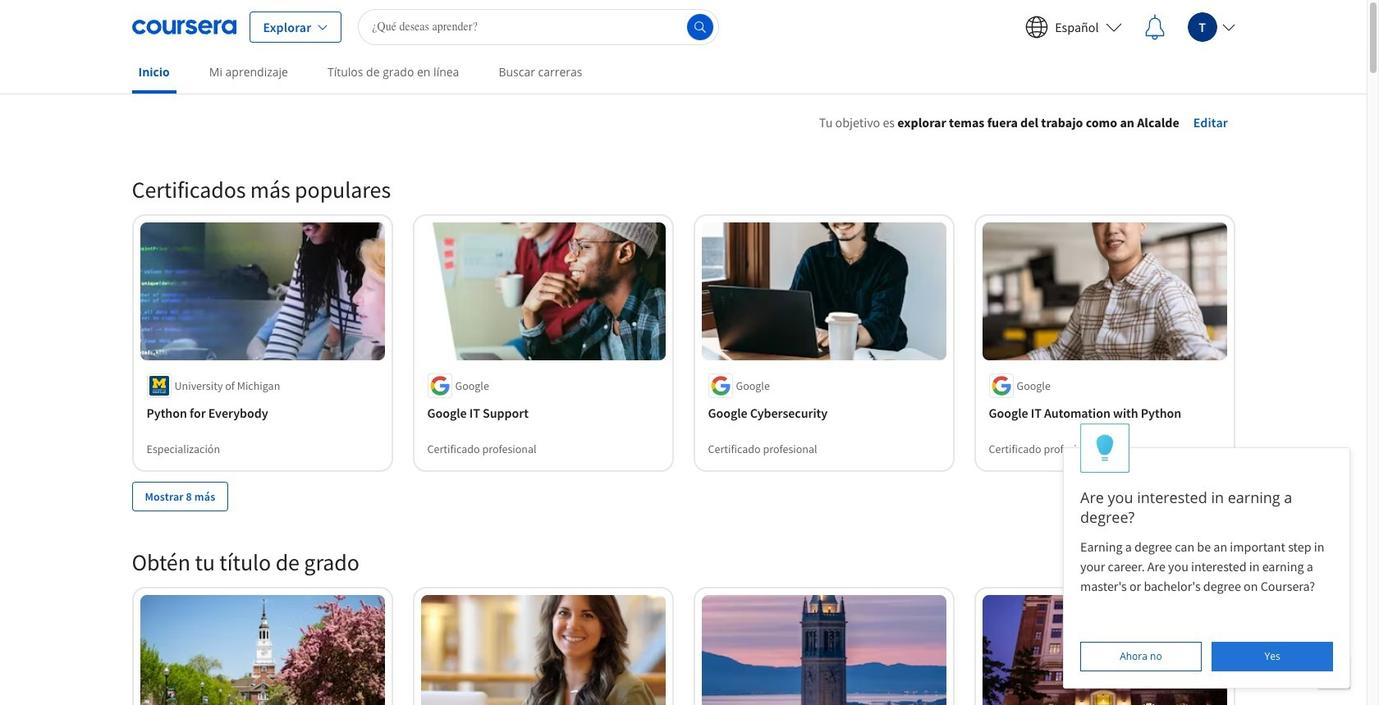 Task type: describe. For each thing, give the bounding box(es) containing it.
centro de ayuda image
[[1324, 663, 1344, 682]]

sugerencia de la lamparita image
[[1096, 434, 1114, 463]]

colección obtén tu título de grado element
[[122, 521, 1245, 705]]



Task type: locate. For each thing, give the bounding box(es) containing it.
alice element
[[1063, 424, 1350, 689]]

¿Qué deseas aprender? text field
[[358, 9, 720, 45]]

colección certificados más populares element
[[122, 149, 1245, 537]]

region
[[781, 135, 1314, 298]]

None search field
[[358, 9, 720, 45]]

coursera image
[[132, 14, 236, 40]]



Task type: vqa. For each thing, say whether or not it's contained in the screenshot.
14-
no



